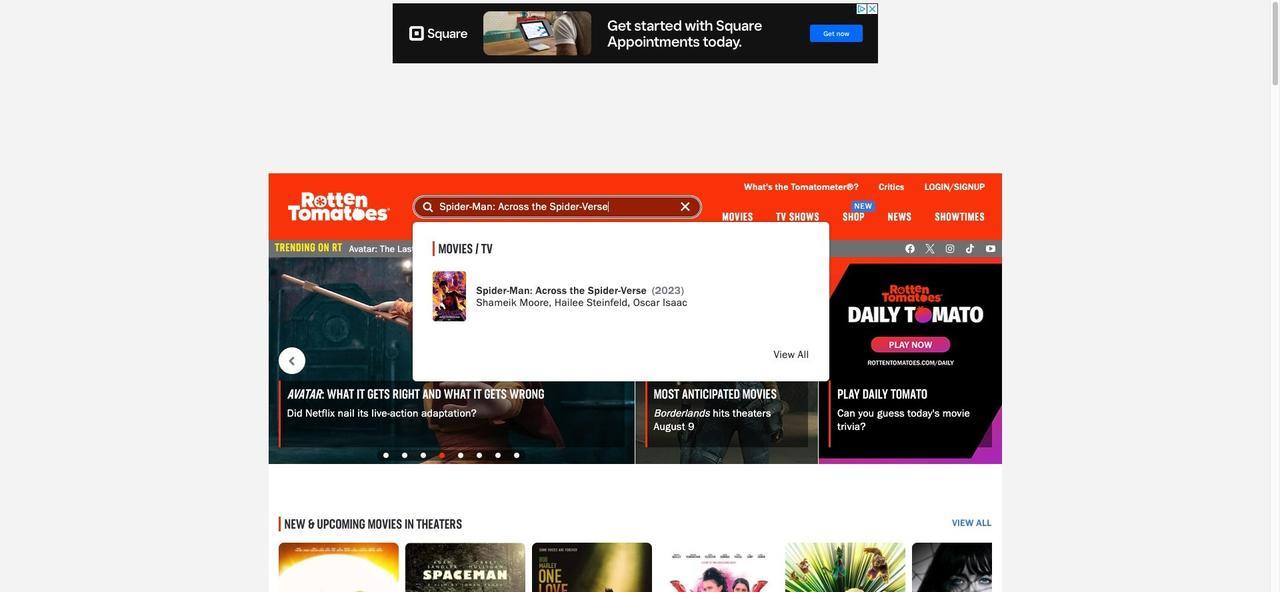 Task type: describe. For each thing, give the bounding box(es) containing it.
navigation bar element
[[268, 173, 1002, 240]]



